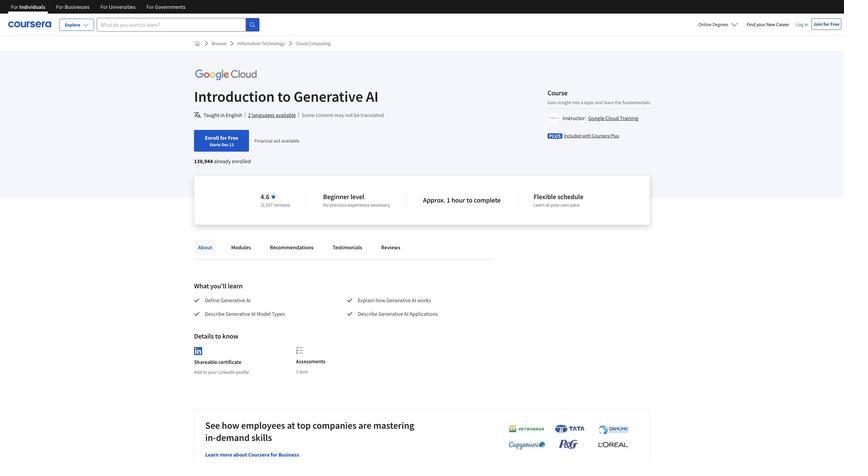 Task type: locate. For each thing, give the bounding box(es) containing it.
explain how generative ai works
[[358, 297, 431, 304]]

0 vertical spatial your
[[757, 21, 766, 28]]

mastering
[[374, 420, 415, 432]]

see how employees at top companies are mastering in-demand skills
[[205, 420, 415, 444]]

taught
[[204, 112, 220, 119]]

0 vertical spatial available
[[276, 112, 296, 119]]

None search field
[[97, 18, 260, 31]]

at left top
[[287, 420, 295, 432]]

1 horizontal spatial at
[[546, 202, 550, 208]]

for for enroll
[[220, 134, 227, 141]]

ai for define generative ai
[[246, 297, 251, 304]]

find your new career
[[748, 21, 790, 28]]

applications
[[410, 311, 438, 318]]

for up dec
[[220, 134, 227, 141]]

no
[[323, 202, 329, 208]]

dec
[[222, 142, 229, 147]]

generative up describe generative ai model types
[[221, 297, 245, 304]]

for
[[11, 3, 18, 10], [56, 3, 64, 10], [101, 3, 108, 10], [147, 3, 154, 10]]

some content may not be translated
[[302, 112, 384, 119]]

to up "2 languages available" button
[[278, 87, 291, 106]]

learn up define generative ai at left
[[228, 282, 243, 290]]

profile
[[236, 369, 249, 376]]

0 horizontal spatial describe
[[205, 311, 225, 318]]

0 horizontal spatial free
[[228, 134, 239, 141]]

flexible
[[534, 193, 557, 201]]

describe down define
[[205, 311, 225, 318]]

cloud computing link
[[293, 37, 334, 50]]

0 horizontal spatial at
[[287, 420, 295, 432]]

for for join
[[824, 21, 830, 27]]

how for explain
[[376, 297, 386, 304]]

1 vertical spatial your
[[551, 202, 560, 208]]

for left business
[[271, 452, 278, 458]]

reviews
[[382, 244, 401, 251]]

to left the know
[[215, 332, 221, 341]]

1
[[447, 196, 451, 204], [296, 369, 299, 375]]

learn
[[534, 202, 545, 208], [205, 452, 219, 458]]

0 vertical spatial at
[[546, 202, 550, 208]]

free
[[831, 21, 840, 27], [228, 134, 239, 141]]

plus
[[611, 133, 620, 139]]

course
[[548, 88, 568, 97]]

ai left the applications
[[405, 311, 409, 318]]

1 describe from the left
[[205, 311, 225, 318]]

modules link
[[227, 240, 255, 255]]

1 horizontal spatial cloud
[[606, 115, 619, 121]]

financial aid available button
[[255, 138, 300, 144]]

2 vertical spatial your
[[208, 369, 217, 376]]

to right add
[[203, 369, 207, 376]]

how inside see how employees at top companies are mastering in-demand skills
[[222, 420, 240, 432]]

coursera down skills
[[249, 452, 270, 458]]

companies
[[313, 420, 357, 432]]

0 horizontal spatial for
[[220, 134, 227, 141]]

2 describe from the left
[[358, 311, 378, 318]]

1 vertical spatial learn
[[228, 282, 243, 290]]

in
[[805, 21, 809, 28]]

ai up describe generative ai model types
[[246, 297, 251, 304]]

necessary
[[371, 202, 391, 208]]

log in
[[797, 21, 809, 28]]

free right join
[[831, 21, 840, 27]]

content
[[316, 112, 334, 119]]

0 vertical spatial free
[[831, 21, 840, 27]]

0 horizontal spatial 1
[[296, 369, 299, 375]]

coursera left the plus
[[593, 133, 610, 139]]

learn left the
[[604, 99, 615, 105]]

0 vertical spatial learn
[[604, 99, 615, 105]]

coursera
[[593, 133, 610, 139], [249, 452, 270, 458]]

0 vertical spatial for
[[824, 21, 830, 27]]

free for enroll
[[228, 134, 239, 141]]

1 horizontal spatial how
[[376, 297, 386, 304]]

your right find
[[757, 21, 766, 28]]

hour
[[452, 196, 466, 204]]

cloud left computing
[[296, 40, 308, 47]]

2 for from the left
[[56, 3, 64, 10]]

1 left the hour
[[447, 196, 451, 204]]

for inside enroll for free starts dec 12
[[220, 134, 227, 141]]

taught in english
[[204, 112, 243, 119]]

degrees
[[713, 21, 729, 28]]

1 vertical spatial coursera
[[249, 452, 270, 458]]

1 horizontal spatial free
[[831, 21, 840, 27]]

1 horizontal spatial learn
[[534, 202, 545, 208]]

cloud right the "google"
[[606, 115, 619, 121]]

at
[[546, 202, 550, 208], [287, 420, 295, 432]]

approx. 1 hour to complete
[[424, 196, 501, 204]]

your left own
[[551, 202, 560, 208]]

0 horizontal spatial your
[[208, 369, 217, 376]]

governments
[[155, 3, 186, 10]]

generative for define generative ai
[[221, 297, 245, 304]]

course gain insight into a topic and learn the fundamentals
[[548, 88, 651, 105]]

available inside button
[[276, 112, 296, 119]]

employees
[[241, 420, 285, 432]]

free inside join for free link
[[831, 21, 840, 27]]

your inside flexible schedule learn at your own pace
[[551, 202, 560, 208]]

1 vertical spatial 1
[[296, 369, 299, 375]]

0 vertical spatial how
[[376, 297, 386, 304]]

1 left quiz
[[296, 369, 299, 375]]

to
[[278, 87, 291, 106], [467, 196, 473, 204], [215, 332, 221, 341], [203, 369, 207, 376]]

1 vertical spatial for
[[220, 134, 227, 141]]

ai left the model on the bottom of the page
[[252, 311, 256, 318]]

at inside see how employees at top companies are mastering in-demand skills
[[287, 420, 295, 432]]

technology
[[262, 40, 285, 47]]

1 vertical spatial at
[[287, 420, 295, 432]]

how right explain
[[376, 297, 386, 304]]

in-
[[205, 432, 216, 444]]

for left businesses
[[56, 3, 64, 10]]

2 languages available button
[[248, 111, 296, 119]]

enrolled
[[232, 158, 251, 165]]

generative down define generative ai at left
[[226, 311, 250, 318]]

flexible schedule learn at your own pace
[[534, 193, 584, 208]]

generative for describe generative ai model types
[[226, 311, 250, 318]]

1 vertical spatial learn
[[205, 452, 219, 458]]

banner navigation
[[5, 0, 191, 14]]

about
[[198, 244, 212, 251]]

and
[[596, 99, 604, 105]]

for right join
[[824, 21, 830, 27]]

available right aid
[[281, 138, 300, 144]]

new
[[767, 21, 776, 28]]

businesses
[[65, 3, 90, 10]]

available down the introduction to generative ai at the left
[[276, 112, 296, 119]]

0 horizontal spatial how
[[222, 420, 240, 432]]

log
[[797, 21, 804, 28]]

2 horizontal spatial for
[[824, 21, 830, 27]]

for left 'universities'
[[101, 3, 108, 10]]

for left the governments
[[147, 3, 154, 10]]

1 horizontal spatial learn
[[604, 99, 615, 105]]

languages
[[252, 112, 275, 119]]

shareable
[[194, 359, 217, 366]]

0 vertical spatial 1
[[447, 196, 451, 204]]

free inside enroll for free starts dec 12
[[228, 134, 239, 141]]

for businesses
[[56, 3, 90, 10]]

2 horizontal spatial your
[[757, 21, 766, 28]]

learn left more
[[205, 452, 219, 458]]

define generative ai
[[205, 297, 251, 304]]

0 vertical spatial learn
[[534, 202, 545, 208]]

coursera image
[[8, 19, 51, 30]]

how right see
[[222, 420, 240, 432]]

3 for from the left
[[101, 3, 108, 10]]

4 for from the left
[[147, 3, 154, 10]]

ai
[[366, 87, 379, 106], [246, 297, 251, 304], [412, 297, 417, 304], [252, 311, 256, 318], [405, 311, 409, 318]]

2
[[248, 112, 251, 119]]

1 vertical spatial how
[[222, 420, 240, 432]]

generative down explain how generative ai works
[[379, 311, 403, 318]]

1 vertical spatial available
[[281, 138, 300, 144]]

enroll
[[205, 134, 219, 141]]

learn down flexible
[[534, 202, 545, 208]]

about link
[[194, 240, 216, 255]]

join
[[814, 21, 823, 27]]

online degrees
[[699, 21, 729, 28]]

1 horizontal spatial coursera
[[593, 133, 610, 139]]

enroll for free starts dec 12
[[205, 134, 239, 147]]

free up 12
[[228, 134, 239, 141]]

join for free
[[814, 21, 840, 27]]

information technology link
[[235, 37, 288, 50]]

ai for describe generative ai model types
[[252, 311, 256, 318]]

google cloud training image
[[549, 113, 559, 123]]

at down flexible
[[546, 202, 550, 208]]

at inside flexible schedule learn at your own pace
[[546, 202, 550, 208]]

describe down explain
[[358, 311, 378, 318]]

1 vertical spatial free
[[228, 134, 239, 141]]

available
[[276, 112, 296, 119], [281, 138, 300, 144]]

know
[[223, 332, 239, 341]]

0 horizontal spatial cloud
[[296, 40, 308, 47]]

for left the individuals
[[11, 3, 18, 10]]

1 for from the left
[[11, 3, 18, 10]]

add to your linkedin profile
[[194, 369, 249, 376]]

1 horizontal spatial describe
[[358, 311, 378, 318]]

google cloud training link
[[589, 115, 639, 121]]

to for your
[[203, 369, 207, 376]]

aid
[[274, 138, 280, 144]]

your down shareable certificate
[[208, 369, 217, 376]]

at for your
[[546, 202, 550, 208]]

gain
[[548, 99, 557, 105]]

1 horizontal spatial for
[[271, 452, 278, 458]]

12
[[229, 142, 234, 147]]

demand
[[216, 432, 250, 444]]

1 horizontal spatial your
[[551, 202, 560, 208]]



Task type: vqa. For each thing, say whether or not it's contained in the screenshot.
topmost list box
no



Task type: describe. For each thing, give the bounding box(es) containing it.
business
[[279, 452, 299, 458]]

to for generative
[[278, 87, 291, 106]]

browse
[[212, 40, 227, 47]]

what you'll learn
[[194, 282, 243, 290]]

generative up describe generative ai applications
[[387, 297, 411, 304]]

previous
[[330, 202, 347, 208]]

beginner level no previous experience necessary
[[323, 193, 391, 208]]

may
[[335, 112, 344, 119]]

google
[[589, 115, 605, 121]]

add
[[194, 369, 202, 376]]

0 horizontal spatial learn
[[228, 282, 243, 290]]

financial
[[255, 138, 273, 144]]

linkedin
[[218, 369, 235, 376]]

138,944 already enrolled
[[194, 158, 251, 165]]

What do you want to learn? text field
[[97, 18, 246, 31]]

already
[[214, 158, 231, 165]]

english
[[226, 112, 243, 119]]

certificate
[[219, 359, 242, 366]]

ai up translated
[[366, 87, 379, 106]]

how for see
[[222, 420, 240, 432]]

learn inside course gain insight into a topic and learn the fundamentals
[[604, 99, 615, 105]]

(2,107
[[261, 202, 273, 208]]

(2,107 reviews)
[[261, 202, 291, 208]]

available for financial aid available
[[281, 138, 300, 144]]

information
[[238, 40, 261, 47]]

recommendations
[[270, 244, 314, 251]]

coursera enterprise logos image
[[499, 425, 635, 454]]

assessments
[[296, 358, 326, 365]]

for for businesses
[[56, 3, 64, 10]]

a
[[581, 99, 584, 105]]

included
[[564, 133, 582, 139]]

define
[[205, 297, 220, 304]]

1 vertical spatial cloud
[[606, 115, 619, 121]]

career
[[777, 21, 790, 28]]

describe for describe generative ai applications
[[358, 311, 378, 318]]

generative up content
[[294, 87, 363, 106]]

4.6
[[261, 193, 270, 201]]

browse link
[[209, 37, 229, 50]]

beginner
[[323, 193, 350, 201]]

fundamentals
[[623, 99, 651, 105]]

2 vertical spatial for
[[271, 452, 278, 458]]

0 vertical spatial coursera
[[593, 133, 610, 139]]

details
[[194, 332, 214, 341]]

at for top
[[287, 420, 295, 432]]

0 vertical spatial cloud
[[296, 40, 308, 47]]

google cloud image
[[194, 67, 258, 83]]

for for individuals
[[11, 3, 18, 10]]

to for know
[[215, 332, 221, 341]]

online
[[699, 21, 712, 28]]

join for free link
[[812, 18, 842, 30]]

log in link
[[794, 20, 812, 29]]

information technology
[[238, 40, 285, 47]]

recommendations link
[[266, 240, 318, 255]]

skills
[[252, 432, 272, 444]]

you'll
[[211, 282, 227, 290]]

reviews link
[[377, 240, 405, 255]]

complete
[[474, 196, 501, 204]]

what
[[194, 282, 209, 290]]

generative for describe generative ai applications
[[379, 311, 403, 318]]

for for universities
[[101, 3, 108, 10]]

for for governments
[[147, 3, 154, 10]]

level
[[351, 193, 365, 201]]

some
[[302, 112, 315, 119]]

in
[[221, 112, 225, 119]]

describe for describe generative ai model types
[[205, 311, 225, 318]]

see
[[205, 420, 220, 432]]

available for 2 languages available
[[276, 112, 296, 119]]

universities
[[109, 3, 136, 10]]

1 quiz
[[296, 369, 308, 375]]

describe generative ai applications
[[358, 311, 438, 318]]

find your new career link
[[744, 20, 794, 29]]

be
[[354, 112, 360, 119]]

about
[[233, 452, 247, 458]]

learn inside flexible schedule learn at your own pace
[[534, 202, 545, 208]]

0 horizontal spatial learn
[[205, 452, 219, 458]]

introduction to generative ai
[[194, 87, 379, 106]]

free for join
[[831, 21, 840, 27]]

introduction
[[194, 87, 275, 106]]

financial aid available
[[255, 138, 300, 144]]

pace
[[571, 202, 580, 208]]

find
[[748, 21, 756, 28]]

to right the hour
[[467, 196, 473, 204]]

explore button
[[59, 19, 94, 31]]

ai left works
[[412, 297, 417, 304]]

computing
[[309, 40, 331, 47]]

coursera plus image
[[548, 133, 563, 139]]

model
[[257, 311, 271, 318]]

instructor:
[[563, 115, 587, 121]]

shareable certificate
[[194, 359, 242, 366]]

ai for describe generative ai applications
[[405, 311, 409, 318]]

with
[[583, 133, 592, 139]]

testimonials
[[333, 244, 363, 251]]

not
[[345, 112, 353, 119]]

2 languages available
[[248, 112, 296, 119]]

works
[[418, 297, 431, 304]]

starts
[[210, 142, 221, 147]]

learn more about coursera for business
[[205, 452, 299, 458]]

0 horizontal spatial coursera
[[249, 452, 270, 458]]

individuals
[[19, 3, 45, 10]]

are
[[359, 420, 372, 432]]

reviews)
[[274, 202, 291, 208]]

top
[[297, 420, 311, 432]]

schedule
[[558, 193, 584, 201]]

home image
[[195, 41, 200, 46]]

1 horizontal spatial 1
[[447, 196, 451, 204]]

instructor: google cloud training
[[563, 115, 639, 121]]

included with coursera plus link
[[564, 132, 620, 139]]



